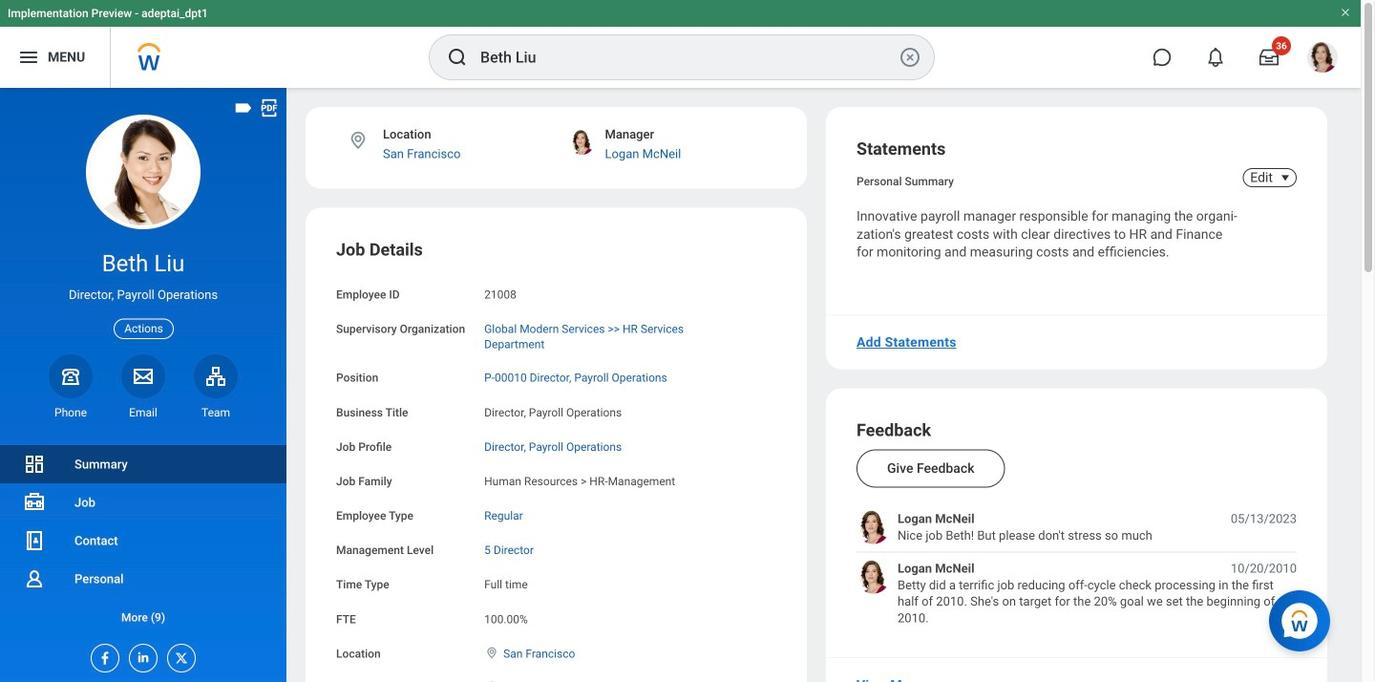 Task type: describe. For each thing, give the bounding box(es) containing it.
personal summary element
[[857, 171, 954, 188]]

profile logan mcneil image
[[1308, 42, 1339, 77]]

summary image
[[23, 453, 46, 476]]

view printable version (pdf) image
[[259, 97, 280, 118]]

inbox large image
[[1260, 48, 1279, 67]]

1 horizontal spatial list
[[857, 511, 1297, 627]]

view team image
[[204, 365, 227, 388]]

justify image
[[17, 46, 40, 69]]

x image
[[168, 645, 189, 666]]

mail image
[[132, 365, 155, 388]]

tag image
[[233, 97, 254, 118]]

email beth liu element
[[121, 405, 165, 420]]

location image
[[348, 130, 369, 151]]

phone beth liu element
[[49, 405, 93, 420]]

location image
[[485, 646, 500, 660]]

full time element
[[485, 574, 528, 592]]



Task type: locate. For each thing, give the bounding box(es) containing it.
team beth liu element
[[194, 405, 238, 420]]

banner
[[0, 0, 1362, 88]]

employee's photo (logan mcneil) image
[[857, 511, 890, 544], [857, 560, 890, 594]]

linkedin image
[[130, 645, 151, 665]]

0 horizontal spatial list
[[0, 445, 287, 636]]

job image
[[23, 491, 46, 514]]

x circle image
[[899, 46, 922, 69]]

caret down image
[[1275, 170, 1297, 185]]

2 employee's photo (logan mcneil) image from the top
[[857, 560, 890, 594]]

facebook image
[[92, 645, 113, 666]]

contact image
[[23, 529, 46, 552]]

phone image
[[57, 365, 84, 388]]

navigation pane region
[[0, 88, 287, 682]]

notifications large image
[[1207, 48, 1226, 67]]

1 vertical spatial employee's photo (logan mcneil) image
[[857, 560, 890, 594]]

Search Workday  search field
[[481, 36, 895, 78]]

list
[[0, 445, 287, 636], [857, 511, 1297, 627]]

group
[[336, 238, 777, 682]]

search image
[[446, 46, 469, 69]]

personal image
[[23, 568, 46, 590]]

0 vertical spatial employee's photo (logan mcneil) image
[[857, 511, 890, 544]]

1 employee's photo (logan mcneil) image from the top
[[857, 511, 890, 544]]

close environment banner image
[[1340, 7, 1352, 18]]



Task type: vqa. For each thing, say whether or not it's contained in the screenshot.
close environment banner icon
yes



